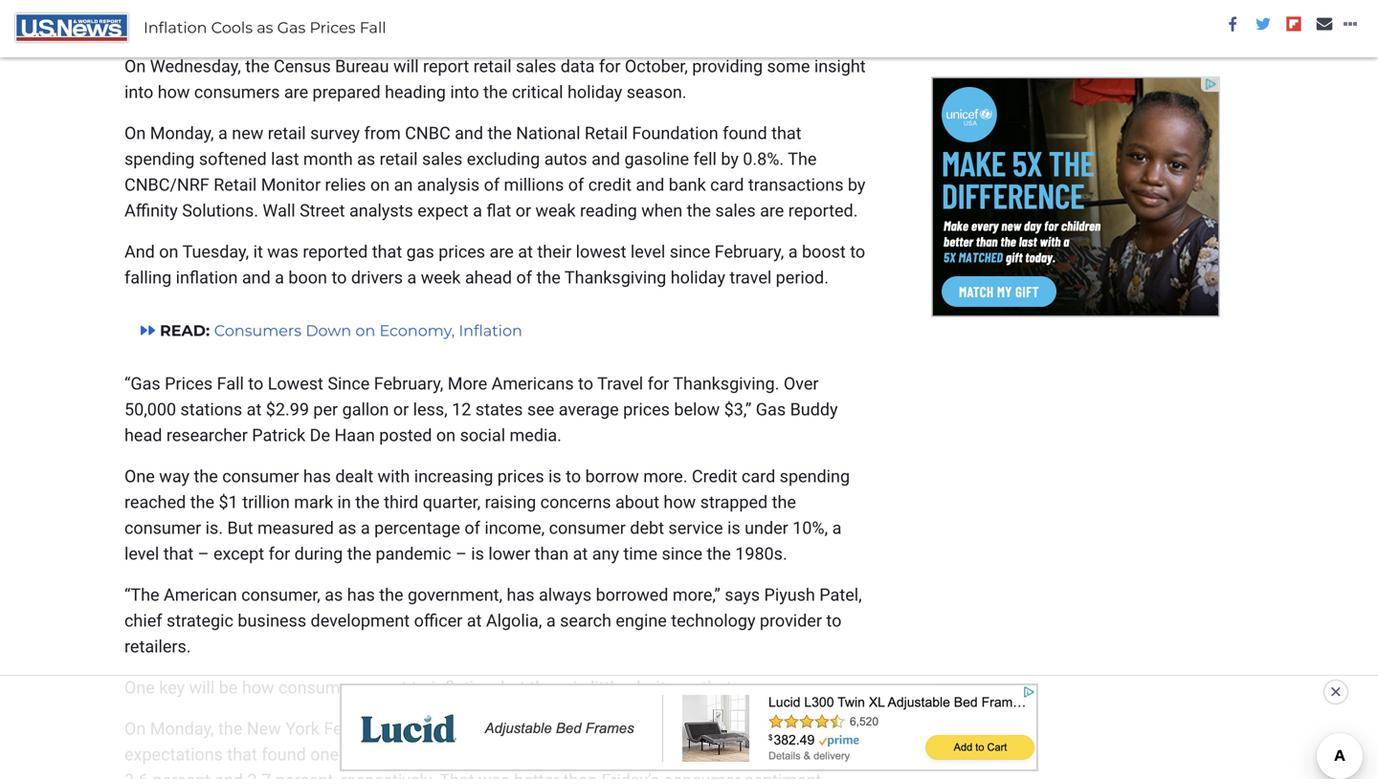 Task type: vqa. For each thing, say whether or not it's contained in the screenshot.
or within the on monday, a new retail survey from cnbc and the national retail foundation found that spending softened last month as retail sales excluding autos and gasoline fell by 0.8%. the cnbc/nrf retail monitor relies on an analysis of millions of credit and bank card transactions by affinity solutions. wall street analysts expect a flat or weak reading when the sales are reported.
yes



Task type: describe. For each thing, give the bounding box(es) containing it.
to inside "the american consumer, as has the government, has always borrowed more," says piyush patel, chief strategic business development officer at algolia, a search engine technology provider to retailers.
[[826, 612, 842, 632]]

reached
[[124, 493, 186, 513]]

american
[[164, 586, 237, 606]]

borrow
[[585, 467, 639, 487]]

is up "concerns" on the bottom left of the page
[[548, 467, 561, 487]]

economy,
[[379, 322, 455, 340]]

raising
[[485, 493, 536, 513]]

"gas prices fall to lowest since february, more americans to travel for thanksgiving. over 50,000 stations at $2.99 per gallon or less, 12 states see average prices below $3," gas buddy head researcher patrick de haan posted on social media.
[[124, 374, 838, 446]]

sales inside on wednesday, the census bureau will report retail sales data for october, providing some insight into how consumers are prepared heading into the critical holiday season.
[[516, 57, 556, 77]]

of down autos on the top of the page
[[568, 175, 584, 195]]

1 horizontal spatial how
[[242, 679, 274, 699]]

a up period.
[[788, 242, 798, 262]]

0 vertical spatial gas
[[277, 18, 306, 37]]

consumer down reached
[[124, 519, 201, 539]]

is down strapped
[[727, 519, 740, 539]]

on right the down
[[355, 322, 375, 340]]

and inside and on tuesday, it was reported that gas prices are at their lowest level since february, a boost to falling inflation and a boon to drivers a week ahead of the thanksgiving holiday travel period.
[[242, 268, 271, 288]]

"the
[[124, 586, 159, 606]]

clarity
[[628, 679, 674, 699]]

gas inside "gas prices fall to lowest since february, more americans to travel for thanksgiving. over 50,000 stations at $2.99 per gallon or less, 12 states see average prices below $3," gas buddy head researcher patrick de haan posted on social media.
[[756, 400, 786, 420]]

found inside 'on monday, the new york federal reserve bank released its october survey of consumer expectations that found one-year and five-year median inflation expectations declined slightly to 3.6 percent and 2.7 percent, respectively. that was better than friday's consumer sentime'
[[262, 746, 306, 766]]

dealt
[[335, 467, 373, 487]]

income,
[[485, 519, 545, 539]]

way
[[159, 467, 189, 487]]

read: consumers down on economy, inflation
[[160, 322, 522, 340]]

since inside one way the consumer has dealt with increasing prices is to borrow more. credit card spending reached the $1 trillion mark in the third quarter, raising concerns about how strapped the consumer is. but measured as a percentage of income, consumer debt service is under 10%, a level that – except for during the pandemic – is lower than at any time since the 1980s.
[[662, 545, 702, 565]]

0 vertical spatial inflation
[[144, 18, 207, 37]]

1 – from the left
[[198, 545, 209, 565]]

how inside one way the consumer has dealt with increasing prices is to borrow more. credit card spending reached the $1 trillion mark in the third quarter, raising concerns about how strapped the consumer is. but measured as a percentage of income, consumer debt service is under 10%, a level that – except for during the pandemic – is lower than at any time since the 1980s.
[[664, 493, 696, 513]]

relies
[[325, 175, 366, 195]]

the down "service"
[[707, 545, 731, 565]]

average
[[559, 400, 619, 420]]

the
[[788, 150, 817, 170]]

50,000
[[124, 400, 176, 420]]

on left that.
[[678, 679, 697, 699]]

with
[[378, 467, 410, 487]]

the down inflation cools as gas prices fall
[[245, 57, 270, 77]]

percent
[[153, 772, 210, 780]]

the inside "the american consumer, as has the government, has always borrowed more," says piyush patel, chief strategic business development officer at algolia, a search engine technology provider to retailers.
[[379, 586, 403, 606]]

per
[[313, 400, 338, 420]]

holiday inside on wednesday, the census bureau will report retail sales data for october, providing some insight into how consumers are prepared heading into the critical holiday season.
[[568, 83, 622, 103]]

gallon
[[342, 400, 389, 420]]

on inside on monday, a new retail survey from cnbc and the national retail foundation found that spending softened last month as retail sales excluding autos and gasoline fell by 0.8%. the cnbc/nrf retail monitor relies on an analysis of millions of credit and bank card transactions by affinity solutions. wall street analysts expect a flat or weak reading when the sales are reported.
[[370, 175, 390, 195]]

one for one key will be how consumers react to inflation, but there is little clarity on that.
[[124, 679, 155, 699]]

some
[[767, 57, 810, 77]]

stations
[[180, 400, 242, 420]]

excluding
[[467, 150, 540, 170]]

0.8%.
[[743, 150, 784, 170]]

consumers
[[214, 322, 302, 340]]

report
[[423, 57, 469, 77]]

to down reported
[[332, 268, 347, 288]]

concerns
[[540, 493, 611, 513]]

key
[[159, 679, 185, 699]]

lowest
[[576, 242, 626, 262]]

2 expectations from the left
[[609, 746, 707, 766]]

providing
[[692, 57, 763, 77]]

2 horizontal spatial sales
[[715, 201, 756, 221]]

it
[[253, 242, 263, 262]]

algolia,
[[486, 612, 542, 632]]

prepared
[[313, 83, 381, 103]]

on for on wednesday, the census bureau will report retail sales data for october, providing some insight into how consumers are prepared heading into the critical holiday season.
[[124, 57, 146, 77]]

on inside "gas prices fall to lowest since february, more americans to travel for thanksgiving. over 50,000 stations at $2.99 per gallon or less, 12 states see average prices below $3," gas buddy head researcher patrick de haan posted on social media.
[[436, 426, 456, 446]]

on monday, a new retail survey from cnbc and the national retail foundation found that spending softened last month as retail sales excluding autos and gasoline fell by 0.8%. the cnbc/nrf retail monitor relies on an analysis of millions of credit and bank card transactions by affinity solutions. wall street analysts expect a flat or weak reading when the sales are reported.
[[124, 124, 866, 221]]

at inside "gas prices fall to lowest since february, more americans to travel for thanksgiving. over 50,000 stations at $2.99 per gallon or less, 12 states see average prices below $3," gas buddy head researcher patrick de haan posted on social media.
[[247, 400, 262, 420]]

on wednesday, the census bureau will report retail sales data for october, providing some insight into how consumers are prepared heading into the critical holiday season.
[[124, 57, 866, 103]]

has for as
[[347, 586, 375, 606]]

february, inside "gas prices fall to lowest since february, more americans to travel for thanksgiving. over 50,000 stations at $2.99 per gallon or less, 12 states see average prices below $3," gas buddy head researcher patrick de haan posted on social media.
[[374, 374, 443, 394]]

a left boon
[[275, 268, 284, 288]]

lowest
[[268, 374, 323, 394]]

reported
[[303, 242, 368, 262]]

at inside one way the consumer has dealt with increasing prices is to borrow more. credit card spending reached the $1 trillion mark in the third quarter, raising concerns about how strapped the consumer is. but measured as a percentage of income, consumer debt service is under 10%, a level that – except for during the pandemic – is lower than at any time since the 1980s.
[[573, 545, 588, 565]]

of inside 'on monday, the new york federal reserve bank released its october survey of consumer expectations that found one-year and five-year median inflation expectations declined slightly to 3.6 percent and 2.7 percent, respectively. that was better than friday's consumer sentime'
[[704, 720, 720, 740]]

data
[[561, 57, 595, 77]]

business
[[238, 612, 306, 632]]

as inside "the american consumer, as has the government, has always borrowed more," says piyush patel, chief strategic business development officer at algolia, a search engine technology provider to retailers.
[[325, 586, 343, 606]]

survey inside on monday, a new retail survey from cnbc and the national retail foundation found that spending softened last month as retail sales excluding autos and gasoline fell by 0.8%. the cnbc/nrf retail monitor relies on an analysis of millions of credit and bank card transactions by affinity solutions. wall street analysts expect a flat or weak reading when the sales are reported.
[[310, 124, 360, 144]]

was inside 'on monday, the new york federal reserve bank released its october survey of consumer expectations that found one-year and five-year median inflation expectations declined slightly to 3.6 percent and 2.7 percent, respectively. that was better than friday's consumer sentime'
[[479, 772, 510, 780]]

bureau
[[335, 57, 389, 77]]

$2.99
[[266, 400, 309, 420]]

new
[[247, 720, 281, 740]]

0 horizontal spatial by
[[721, 150, 739, 170]]

1 vertical spatial sales
[[422, 150, 462, 170]]

has for consumer
[[303, 467, 331, 487]]

credit
[[692, 467, 737, 487]]

$1
[[219, 493, 238, 513]]

a inside "the american consumer, as has the government, has always borrowed more," says piyush patel, chief strategic business development officer at algolia, a search engine technology provider to retailers.
[[546, 612, 556, 632]]

an
[[394, 175, 413, 195]]

read:
[[160, 322, 210, 340]]

the right way
[[194, 467, 218, 487]]

february, inside and on tuesday, it was reported that gas prices are at their lowest level since february, a boost to falling inflation and a boon to drivers a week ahead of the thanksgiving holiday travel period.
[[715, 242, 784, 262]]

a left flat
[[473, 201, 482, 221]]

is left "lower"
[[471, 545, 484, 565]]

consumer down "concerns" on the bottom left of the page
[[549, 519, 626, 539]]

york
[[285, 720, 320, 740]]

one-
[[310, 746, 344, 766]]

bank
[[669, 175, 706, 195]]

americans
[[492, 374, 574, 394]]

consumer up trillion
[[222, 467, 299, 487]]

1 vertical spatial will
[[189, 679, 215, 699]]

to up average
[[578, 374, 593, 394]]

of up flat
[[484, 175, 500, 195]]

as inside on monday, a new retail survey from cnbc and the national retail foundation found that spending softened last month as retail sales excluding autos and gasoline fell by 0.8%. the cnbc/nrf retail monitor relies on an analysis of millions of credit and bank card transactions by affinity solutions. wall street analysts expect a flat or weak reading when the sales are reported.
[[357, 150, 375, 170]]

0 horizontal spatial retail
[[268, 124, 306, 144]]

cnbc/nrf
[[124, 175, 209, 195]]

and
[[124, 242, 155, 262]]

consumer up declined
[[724, 720, 801, 740]]

is left little
[[573, 679, 586, 699]]

is.
[[205, 519, 223, 539]]

search
[[560, 612, 611, 632]]

at inside and on tuesday, it was reported that gas prices are at their lowest level since february, a boost to falling inflation and a boon to drivers a week ahead of the thanksgiving holiday travel period.
[[518, 242, 533, 262]]

on inside and on tuesday, it was reported that gas prices are at their lowest level since february, a boost to falling inflation and a boon to drivers a week ahead of the thanksgiving holiday travel period.
[[159, 242, 178, 262]]

street
[[300, 201, 345, 221]]

for inside on wednesday, the census bureau will report retail sales data for october, providing some insight into how consumers are prepared heading into the critical holiday season.
[[599, 57, 621, 77]]

1 year from the left
[[344, 746, 376, 766]]

slightly
[[780, 746, 835, 766]]

prices for about
[[497, 467, 544, 487]]

credit
[[588, 175, 632, 195]]

cnbc
[[405, 124, 450, 144]]

found inside on monday, a new retail survey from cnbc and the national retail foundation found that spending softened last month as retail sales excluding autos and gasoline fell by 0.8%. the cnbc/nrf retail monitor relies on an analysis of millions of credit and bank card transactions by affinity solutions. wall street analysts expect a flat or weak reading when the sales are reported.
[[723, 124, 767, 144]]

holiday inside and on tuesday, it was reported that gas prices are at their lowest level since february, a boost to falling inflation and a boon to drivers a week ahead of the thanksgiving holiday travel period.
[[671, 268, 725, 288]]

consumers inside on wednesday, the census bureau will report retail sales data for october, providing some insight into how consumers are prepared heading into the critical holiday season.
[[194, 83, 280, 103]]

12
[[452, 400, 471, 420]]

2 – from the left
[[456, 545, 467, 565]]

are inside on monday, a new retail survey from cnbc and the national retail foundation found that spending softened last month as retail sales excluding autos and gasoline fell by 0.8%. the cnbc/nrf retail monitor relies on an analysis of millions of credit and bank card transactions by affinity solutions. wall street analysts expect a flat or weak reading when the sales are reported.
[[760, 201, 784, 221]]

boost
[[802, 242, 846, 262]]

"gas
[[124, 374, 160, 394]]

de
[[310, 426, 330, 446]]

officer
[[414, 612, 462, 632]]

and left 2.7
[[215, 772, 243, 780]]

at inside "the american consumer, as has the government, has always borrowed more," says piyush patel, chief strategic business development officer at algolia, a search engine technology provider to retailers.
[[467, 612, 482, 632]]

the down bank
[[687, 201, 711, 221]]

0 horizontal spatial retail
[[214, 175, 257, 195]]

to inside 'on monday, the new york federal reserve bank released its october survey of consumer expectations that found one-year and five-year median inflation expectations declined slightly to 3.6 percent and 2.7 percent, respectively. that was better than friday's consumer sentime'
[[839, 746, 854, 766]]

how inside on wednesday, the census bureau will report retail sales data for october, providing some insight into how consumers are prepared heading into the critical holiday season.
[[158, 83, 190, 103]]

be
[[219, 679, 238, 699]]

critical
[[512, 83, 563, 103]]

new
[[232, 124, 263, 144]]

more,"
[[673, 586, 720, 606]]

affinity
[[124, 201, 178, 221]]

census
[[274, 57, 331, 77]]

react
[[368, 679, 407, 699]]

prices inside "gas prices fall to lowest since february, more americans to travel for thanksgiving. over 50,000 stations at $2.99 per gallon or less, 12 states see average prices below $3," gas buddy head researcher patrick de haan posted on social media.
[[165, 374, 213, 394]]

debt
[[630, 519, 664, 539]]

better
[[514, 772, 559, 780]]

autos
[[544, 150, 587, 170]]

strapped
[[700, 493, 768, 513]]

season.
[[627, 83, 687, 103]]

a down gas on the left top of the page
[[407, 268, 417, 288]]

increasing
[[414, 467, 493, 487]]

since inside and on tuesday, it was reported that gas prices are at their lowest level since february, a boost to falling inflation and a boon to drivers a week ahead of the thanksgiving holiday travel period.
[[670, 242, 710, 262]]



Task type: locate. For each thing, give the bounding box(es) containing it.
more
[[448, 374, 487, 394]]

patrick
[[252, 426, 305, 446]]

0 vertical spatial sales
[[516, 57, 556, 77]]

2 on from the top
[[124, 124, 146, 144]]

0 horizontal spatial has
[[303, 467, 331, 487]]

was right it
[[267, 242, 299, 262]]

was
[[267, 242, 299, 262], [479, 772, 510, 780]]

consumer,
[[241, 586, 320, 606]]

consumers up new
[[194, 83, 280, 103]]

1 vertical spatial holiday
[[671, 268, 725, 288]]

or up posted
[[393, 400, 409, 420]]

always
[[539, 586, 592, 606]]

retail inside on wednesday, the census bureau will report retail sales data for october, providing some insight into how consumers are prepared heading into the critical holiday season.
[[473, 57, 512, 77]]

at down government,
[[467, 612, 482, 632]]

any
[[592, 545, 619, 565]]

1 horizontal spatial prices
[[497, 467, 544, 487]]

and up respectively.
[[380, 746, 409, 766]]

1 horizontal spatial level
[[631, 242, 665, 262]]

2 horizontal spatial retail
[[473, 57, 512, 77]]

says
[[725, 586, 760, 606]]

as down in
[[338, 519, 356, 539]]

0 vertical spatial are
[[284, 83, 308, 103]]

cools
[[211, 18, 253, 37]]

0 horizontal spatial spending
[[124, 150, 195, 170]]

0 horizontal spatial inflation
[[144, 18, 207, 37]]

february, up travel
[[715, 242, 784, 262]]

than right better
[[563, 772, 597, 780]]

expectations up percent
[[124, 746, 223, 766]]

to right "boost"
[[850, 242, 865, 262]]

for inside "gas prices fall to lowest since february, more americans to travel for thanksgiving. over 50,000 stations at $2.99 per gallon or less, 12 states see average prices below $3," gas buddy head researcher patrick de haan posted on social media.
[[647, 374, 669, 394]]

2 vertical spatial sales
[[715, 201, 756, 221]]

1 vertical spatial level
[[124, 545, 159, 565]]

about
[[615, 493, 659, 513]]

advertisement region
[[352, 0, 639, 31], [932, 78, 1219, 317], [341, 685, 1037, 771]]

for inside one way the consumer has dealt with increasing prices is to borrow more. credit card spending reached the $1 trillion mark in the third quarter, raising concerns about how strapped the consumer is. but measured as a percentage of income, consumer debt service is under 10%, a level that – except for during the pandemic – is lower than at any time since the 1980s.
[[269, 545, 290, 565]]

consumer down declined
[[664, 772, 740, 780]]

has up mark
[[303, 467, 331, 487]]

retail up last in the top of the page
[[268, 124, 306, 144]]

the up "under"
[[772, 493, 796, 513]]

on inside 'on monday, the new york federal reserve bank released its october survey of consumer expectations that found one-year and five-year median inflation expectations declined slightly to 3.6 percent and 2.7 percent, respectively. that was better than friday's consumer sentime'
[[124, 720, 146, 740]]

sales up analysis
[[422, 150, 462, 170]]

head
[[124, 426, 162, 446]]

retail up an
[[380, 150, 418, 170]]

inflation inside and on tuesday, it was reported that gas prices are at their lowest level since february, a boost to falling inflation and a boon to drivers a week ahead of the thanksgiving holiday travel period.
[[176, 268, 238, 288]]

the inside 'on monday, the new york federal reserve bank released its october survey of consumer expectations that found one-year and five-year median inflation expectations declined slightly to 3.6 percent and 2.7 percent, respectively. that was better than friday's consumer sentime'
[[218, 720, 242, 740]]

how down 'more.'
[[664, 493, 696, 513]]

2 into from the left
[[450, 83, 479, 103]]

down
[[306, 322, 351, 340]]

that inside 'on monday, the new york federal reserve bank released its october survey of consumer expectations that found one-year and five-year median inflation expectations declined slightly to 3.6 percent and 2.7 percent, respectively. that was better than friday's consumer sentime'
[[227, 746, 257, 766]]

survey inside 'on monday, the new york federal reserve bank released its october survey of consumer expectations that found one-year and five-year median inflation expectations declined slightly to 3.6 percent and 2.7 percent, respectively. that was better than friday's consumer sentime'
[[650, 720, 700, 740]]

card inside on monday, a new retail survey from cnbc and the national retail foundation found that spending softened last month as retail sales excluding autos and gasoline fell by 0.8%. the cnbc/nrf retail monitor relies on an analysis of millions of credit and bank card transactions by affinity solutions. wall street analysts expect a flat or weak reading when the sales are reported.
[[710, 175, 744, 195]]

level inside and on tuesday, it was reported that gas prices are at their lowest level since february, a boost to falling inflation and a boon to drivers a week ahead of the thanksgiving holiday travel period.
[[631, 242, 665, 262]]

– down "is."
[[198, 545, 209, 565]]

0 vertical spatial retail
[[473, 57, 512, 77]]

reserve
[[384, 720, 446, 740]]

0 vertical spatial advertisement region
[[352, 0, 639, 31]]

monday, inside 'on monday, the new york federal reserve bank released its october survey of consumer expectations that found one-year and five-year median inflation expectations declined slightly to 3.6 percent and 2.7 percent, respectively. that was better than friday's consumer sentime'
[[150, 720, 214, 740]]

2 one from the top
[[124, 679, 155, 699]]

1 vertical spatial card
[[742, 467, 775, 487]]

released
[[492, 720, 558, 740]]

monday, down key
[[150, 720, 214, 740]]

on inside on monday, a new retail survey from cnbc and the national retail foundation found that spending softened last month as retail sales excluding autos and gasoline fell by 0.8%. the cnbc/nrf retail monitor relies on an analysis of millions of credit and bank card transactions by affinity solutions. wall street analysts expect a flat or weak reading when the sales are reported.
[[124, 124, 146, 144]]

monday, inside on monday, a new retail survey from cnbc and the national retail foundation found that spending softened last month as retail sales excluding autos and gasoline fell by 0.8%. the cnbc/nrf retail monitor relies on an analysis of millions of credit and bank card transactions by affinity solutions. wall street analysts expect a flat or weak reading when the sales are reported.
[[150, 124, 214, 144]]

gas up census
[[277, 18, 306, 37]]

1 horizontal spatial has
[[347, 586, 375, 606]]

1 into from the left
[[124, 83, 153, 103]]

1 horizontal spatial will
[[393, 57, 419, 77]]

monday, up the cnbc/nrf
[[150, 124, 214, 144]]

0 horizontal spatial or
[[393, 400, 409, 420]]

prices inside one way the consumer has dealt with increasing prices is to borrow more. credit card spending reached the $1 trillion mark in the third quarter, raising concerns about how strapped the consumer is. but measured as a percentage of income, consumer debt service is under 10%, a level that – except for during the pandemic – is lower than at any time since the 1980s.
[[497, 467, 544, 487]]

the left new
[[218, 720, 242, 740]]

that up 2.7
[[227, 746, 257, 766]]

are up ahead
[[490, 242, 514, 262]]

to right react
[[411, 679, 427, 699]]

that up american
[[163, 545, 194, 565]]

1 horizontal spatial inflation
[[459, 322, 522, 340]]

2 monday, from the top
[[150, 720, 214, 740]]

was inside and on tuesday, it was reported that gas prices are at their lowest level since february, a boost to falling inflation and a boon to drivers a week ahead of the thanksgiving holiday travel period.
[[267, 242, 299, 262]]

or inside on monday, a new retail survey from cnbc and the national retail foundation found that spending softened last month as retail sales excluding autos and gasoline fell by 0.8%. the cnbc/nrf retail monitor relies on an analysis of millions of credit and bank card transactions by affinity solutions. wall street analysts expect a flat or weak reading when the sales are reported.
[[516, 201, 531, 221]]

0 horizontal spatial will
[[189, 679, 215, 699]]

1 vertical spatial found
[[262, 746, 306, 766]]

2 year from the left
[[445, 746, 477, 766]]

consumers
[[194, 83, 280, 103], [278, 679, 364, 699]]

retail
[[585, 124, 628, 144], [214, 175, 257, 195]]

fall inside "gas prices fall to lowest since february, more americans to travel for thanksgiving. over 50,000 stations at $2.99 per gallon or less, 12 states see average prices below $3," gas buddy head researcher patrick de haan posted on social media.
[[217, 374, 244, 394]]

0 vertical spatial level
[[631, 242, 665, 262]]

0 vertical spatial card
[[710, 175, 744, 195]]

1 vertical spatial prices
[[165, 374, 213, 394]]

1 horizontal spatial for
[[599, 57, 621, 77]]

has inside one way the consumer has dealt with increasing prices is to borrow more. credit card spending reached the $1 trillion mark in the third quarter, raising concerns about how strapped the consumer is. but measured as a percentage of income, consumer debt service is under 10%, a level that – except for during the pandemic – is lower than at any time since the 1980s.
[[303, 467, 331, 487]]

monday, for spending
[[150, 124, 214, 144]]

period.
[[776, 268, 829, 288]]

inflation down its
[[543, 746, 605, 766]]

0 horizontal spatial gas
[[277, 18, 306, 37]]

are down transactions
[[760, 201, 784, 221]]

1 horizontal spatial into
[[450, 83, 479, 103]]

for down measured
[[269, 545, 290, 565]]

0 vertical spatial retail
[[585, 124, 628, 144]]

2 vertical spatial retail
[[380, 150, 418, 170]]

survey up "month"
[[310, 124, 360, 144]]

1 horizontal spatial fall
[[360, 18, 386, 37]]

level up thanksgiving
[[631, 242, 665, 262]]

prices for week
[[439, 242, 485, 262]]

but
[[501, 679, 525, 699]]

weak
[[535, 201, 576, 221]]

2 vertical spatial how
[[242, 679, 274, 699]]

and down gasoline
[[636, 175, 664, 195]]

0 horizontal spatial inflation
[[176, 268, 238, 288]]

since
[[328, 374, 370, 394]]

1 vertical spatial monday,
[[150, 720, 214, 740]]

a
[[218, 124, 228, 144], [473, 201, 482, 221], [788, 242, 798, 262], [275, 268, 284, 288], [407, 268, 417, 288], [361, 519, 370, 539], [832, 519, 842, 539], [546, 612, 556, 632]]

0 horizontal spatial –
[[198, 545, 209, 565]]

percent,
[[276, 772, 337, 780]]

2 vertical spatial advertisement region
[[341, 685, 1037, 771]]

as inside one way the consumer has dealt with increasing prices is to borrow more. credit card spending reached the $1 trillion mark in the third quarter, raising concerns about how strapped the consumer is. but measured as a percentage of income, consumer debt service is under 10%, a level that – except for during the pandemic – is lower than at any time since the 1980s.
[[338, 519, 356, 539]]

provider
[[760, 612, 822, 632]]

1 vertical spatial fall
[[217, 374, 244, 394]]

travel
[[597, 374, 643, 394]]

2 horizontal spatial for
[[647, 374, 669, 394]]

– up government,
[[456, 545, 467, 565]]

one up reached
[[124, 467, 155, 487]]

insight
[[814, 57, 866, 77]]

1 horizontal spatial found
[[723, 124, 767, 144]]

monday, for that
[[150, 720, 214, 740]]

percentage
[[374, 519, 460, 539]]

engine
[[616, 612, 667, 632]]

a left new
[[218, 124, 228, 144]]

inflation up wednesday,
[[144, 18, 207, 37]]

under
[[745, 519, 788, 539]]

1 vertical spatial are
[[760, 201, 784, 221]]

1 horizontal spatial spending
[[780, 467, 850, 487]]

1 horizontal spatial retail
[[380, 150, 418, 170]]

1 vertical spatial inflation
[[543, 746, 605, 766]]

wall
[[263, 201, 295, 221]]

into down wednesday,
[[124, 83, 153, 103]]

than inside 'on monday, the new york federal reserve bank released its october survey of consumer expectations that found one-year and five-year median inflation expectations declined slightly to 3.6 percent and 2.7 percent, respectively. that was better than friday's consumer sentime'
[[563, 772, 597, 780]]

or inside "gas prices fall to lowest since february, more americans to travel for thanksgiving. over 50,000 stations at $2.99 per gallon or less, 12 states see average prices below $3," gas buddy head researcher patrick de haan posted on social media.
[[393, 400, 409, 420]]

0 horizontal spatial prices
[[439, 242, 485, 262]]

flat
[[487, 201, 511, 221]]

since down "service"
[[662, 545, 702, 565]]

for
[[599, 57, 621, 77], [647, 374, 669, 394], [269, 545, 290, 565]]

that up drivers
[[372, 242, 402, 262]]

the inside and on tuesday, it was reported that gas prices are at their lowest level since february, a boost to falling inflation and a boon to drivers a week ahead of the thanksgiving holiday travel period.
[[536, 268, 561, 288]]

prices up week
[[439, 242, 485, 262]]

to down 'patel,'
[[826, 612, 842, 632]]

month
[[303, 150, 353, 170]]

1 horizontal spatial by
[[848, 175, 866, 195]]

0 vertical spatial february,
[[715, 242, 784, 262]]

strategic
[[166, 612, 233, 632]]

on for on monday, the new york federal reserve bank released its october survey of consumer expectations that found one-year and five-year median inflation expectations declined slightly to 3.6 percent and 2.7 percent, respectively. that was better than friday's consumer sentime
[[124, 720, 146, 740]]

3 on from the top
[[124, 720, 146, 740]]

are inside and on tuesday, it was reported that gas prices are at their lowest level since february, a boost to falling inflation and a boon to drivers a week ahead of the thanksgiving holiday travel period.
[[490, 242, 514, 262]]

in
[[337, 493, 351, 513]]

that up the
[[771, 124, 802, 144]]

$3,"
[[724, 400, 752, 420]]

2 horizontal spatial prices
[[623, 400, 670, 420]]

the up excluding
[[488, 124, 512, 144]]

0 horizontal spatial level
[[124, 545, 159, 565]]

week
[[421, 268, 461, 288]]

by right fell
[[721, 150, 739, 170]]

the right in
[[355, 493, 380, 513]]

five-
[[413, 746, 445, 766]]

0 vertical spatial found
[[723, 124, 767, 144]]

drivers
[[351, 268, 403, 288]]

level up ""the"
[[124, 545, 159, 565]]

how right be
[[242, 679, 274, 699]]

0 vertical spatial survey
[[310, 124, 360, 144]]

to up "concerns" on the bottom left of the page
[[566, 467, 581, 487]]

of inside and on tuesday, it was reported that gas prices are at their lowest level since february, a boost to falling inflation and a boon to drivers a week ahead of the thanksgiving holiday travel period.
[[516, 268, 532, 288]]

1 horizontal spatial –
[[456, 545, 467, 565]]

piyush
[[764, 586, 815, 606]]

1 vertical spatial how
[[664, 493, 696, 513]]

1980s.
[[735, 545, 787, 565]]

0 vertical spatial how
[[158, 83, 190, 103]]

tuesday,
[[182, 242, 249, 262]]

sales down 0.8%.
[[715, 201, 756, 221]]

1 vertical spatial by
[[848, 175, 866, 195]]

1 horizontal spatial are
[[490, 242, 514, 262]]

are
[[284, 83, 308, 103], [760, 201, 784, 221], [490, 242, 514, 262]]

2 vertical spatial on
[[124, 720, 146, 740]]

to inside one way the consumer has dealt with increasing prices is to borrow more. credit card spending reached the $1 trillion mark in the third quarter, raising concerns about how strapped the consumer is. but measured as a percentage of income, consumer debt service is under 10%, a level that – except for during the pandemic – is lower than at any time since the 1980s.
[[566, 467, 581, 487]]

the left critical
[[483, 83, 508, 103]]

below
[[674, 400, 720, 420]]

than inside one way the consumer has dealt with increasing prices is to borrow more. credit card spending reached the $1 trillion mark in the third quarter, raising concerns about how strapped the consumer is. but measured as a percentage of income, consumer debt service is under 10%, a level that – except for during the pandemic – is lower than at any time since the 1980s.
[[535, 545, 569, 565]]

1 horizontal spatial survey
[[650, 720, 700, 740]]

1 vertical spatial inflation
[[459, 322, 522, 340]]

spending for the
[[780, 467, 850, 487]]

government,
[[408, 586, 502, 606]]

card down fell
[[710, 175, 744, 195]]

0 horizontal spatial year
[[344, 746, 376, 766]]

on left an
[[370, 175, 390, 195]]

at left 'any'
[[573, 545, 588, 565]]

national
[[516, 124, 580, 144]]

prices inside and on tuesday, it was reported that gas prices are at their lowest level since february, a boost to falling inflation and a boon to drivers a week ahead of the thanksgiving holiday travel period.
[[439, 242, 485, 262]]

inflation down ahead
[[459, 322, 522, 340]]

found up percent, in the bottom of the page
[[262, 746, 306, 766]]

1 vertical spatial retail
[[214, 175, 257, 195]]

1 horizontal spatial february,
[[715, 242, 784, 262]]

service
[[668, 519, 723, 539]]

as down from
[[357, 150, 375, 170]]

that inside on monday, a new retail survey from cnbc and the national retail foundation found that spending softened last month as retail sales excluding autos and gasoline fell by 0.8%. the cnbc/nrf retail monitor relies on an analysis of millions of credit and bank card transactions by affinity solutions. wall street analysts expect a flat or weak reading when the sales are reported.
[[771, 124, 802, 144]]

retail right the report
[[473, 57, 512, 77]]

1 horizontal spatial year
[[445, 746, 477, 766]]

1 vertical spatial one
[[124, 679, 155, 699]]

1 vertical spatial survey
[[650, 720, 700, 740]]

analysis
[[417, 175, 480, 195]]

0 vertical spatial prices
[[310, 18, 356, 37]]

1 expectations from the left
[[124, 746, 223, 766]]

year down federal
[[344, 746, 376, 766]]

little
[[590, 679, 623, 699]]

consumers down on economy, inflation link
[[214, 322, 522, 340]]

0 vertical spatial consumers
[[194, 83, 280, 103]]

2 vertical spatial for
[[269, 545, 290, 565]]

0 horizontal spatial survey
[[310, 124, 360, 144]]

of right ahead
[[516, 268, 532, 288]]

prices up stations
[[165, 374, 213, 394]]

holiday left travel
[[671, 268, 725, 288]]

card up strapped
[[742, 467, 775, 487]]

spending inside one way the consumer has dealt with increasing prices is to borrow more. credit card spending reached the $1 trillion mark in the third quarter, raising concerns about how strapped the consumer is. but measured as a percentage of income, consumer debt service is under 10%, a level that – except for during the pandemic – is lower than at any time since the 1980s.
[[780, 467, 850, 487]]

since down when
[[670, 242, 710, 262]]

was down median
[[479, 772, 510, 780]]

spending up 10%,
[[780, 467, 850, 487]]

1 vertical spatial was
[[479, 772, 510, 780]]

card inside one way the consumer has dealt with increasing prices is to borrow more. credit card spending reached the $1 trillion mark in the third quarter, raising concerns about how strapped the consumer is. but measured as a percentage of income, consumer debt service is under 10%, a level that – except for during the pandemic – is lower than at any time since the 1980s.
[[742, 467, 775, 487]]

1 horizontal spatial or
[[516, 201, 531, 221]]

on inside on wednesday, the census bureau will report retail sales data for october, providing some insight into how consumers are prepared heading into the critical holiday season.
[[124, 57, 146, 77]]

its
[[562, 720, 581, 740]]

or right flat
[[516, 201, 531, 221]]

card
[[710, 175, 744, 195], [742, 467, 775, 487]]

survey down clarity
[[650, 720, 700, 740]]

inflation,
[[431, 679, 496, 699]]

1 vertical spatial consumers
[[278, 679, 364, 699]]

2 horizontal spatial has
[[507, 586, 535, 606]]

inflation inside 'on monday, the new york federal reserve bank released its october survey of consumer expectations that found one-year and five-year median inflation expectations declined slightly to 3.6 percent and 2.7 percent, respectively. that was better than friday's consumer sentime'
[[543, 746, 605, 766]]

quarter,
[[423, 493, 481, 513]]

0 horizontal spatial expectations
[[124, 746, 223, 766]]

spending up the cnbc/nrf
[[124, 150, 195, 170]]

to left the lowest
[[248, 374, 263, 394]]

that inside and on tuesday, it was reported that gas prices are at their lowest level since february, a boost to falling inflation and a boon to drivers a week ahead of the thanksgiving holiday travel period.
[[372, 242, 402, 262]]

of up declined
[[704, 720, 720, 740]]

0 vertical spatial than
[[535, 545, 569, 565]]

of inside one way the consumer has dealt with increasing prices is to borrow more. credit card spending reached the $1 trillion mark in the third quarter, raising concerns about how strapped the consumer is. but measured as a percentage of income, consumer debt service is under 10%, a level that – except for during the pandemic – is lower than at any time since the 1980s.
[[464, 519, 480, 539]]

spending inside on monday, a new retail survey from cnbc and the national retail foundation found that spending softened last month as retail sales excluding autos and gasoline fell by 0.8%. the cnbc/nrf retail monitor relies on an analysis of millions of credit and bank card transactions by affinity solutions. wall street analysts expect a flat or weak reading when the sales are reported.
[[124, 150, 195, 170]]

february, up less,
[[374, 374, 443, 394]]

2 horizontal spatial are
[[760, 201, 784, 221]]

but
[[227, 519, 253, 539]]

the right during
[[347, 545, 371, 565]]

their
[[537, 242, 572, 262]]

has up "algolia,"
[[507, 586, 535, 606]]

the down their in the top left of the page
[[536, 268, 561, 288]]

to
[[850, 242, 865, 262], [332, 268, 347, 288], [248, 374, 263, 394], [578, 374, 593, 394], [566, 467, 581, 487], [826, 612, 842, 632], [411, 679, 427, 699], [839, 746, 854, 766]]

1 vertical spatial prices
[[623, 400, 670, 420]]

how down wednesday,
[[158, 83, 190, 103]]

1 one from the top
[[124, 467, 155, 487]]

reading
[[580, 201, 637, 221]]

spending for cnbc/nrf
[[124, 150, 195, 170]]

will inside on wednesday, the census bureau will report retail sales data for october, providing some insight into how consumers are prepared heading into the critical holiday season.
[[393, 57, 419, 77]]

there
[[530, 679, 569, 699]]

on
[[124, 57, 146, 77], [124, 124, 146, 144], [124, 720, 146, 740]]

1 horizontal spatial holiday
[[671, 268, 725, 288]]

and down it
[[242, 268, 271, 288]]

the
[[245, 57, 270, 77], [483, 83, 508, 103], [488, 124, 512, 144], [687, 201, 711, 221], [536, 268, 561, 288], [194, 467, 218, 487], [190, 493, 214, 513], [355, 493, 380, 513], [772, 493, 796, 513], [347, 545, 371, 565], [707, 545, 731, 565], [379, 586, 403, 606], [218, 720, 242, 740]]

one for one way the consumer has dealt with increasing prices is to borrow more. credit card spending reached the $1 trillion mark in the third quarter, raising concerns about how strapped the consumer is. but measured as a percentage of income, consumer debt service is under 10%, a level that – except for during the pandemic – is lower than at any time since the 1980s.
[[124, 467, 155, 487]]

federal
[[324, 720, 380, 740]]

1 vertical spatial gas
[[756, 400, 786, 420]]

october,
[[625, 57, 688, 77]]

are inside on wednesday, the census bureau will report retail sales data for october, providing some insight into how consumers are prepared heading into the critical holiday season.
[[284, 83, 308, 103]]

development
[[311, 612, 410, 632]]

a right 10%,
[[832, 519, 842, 539]]

that inside one way the consumer has dealt with increasing prices is to borrow more. credit card spending reached the $1 trillion mark in the third quarter, raising concerns about how strapped the consumer is. but measured as a percentage of income, consumer debt service is under 10%, a level that – except for during the pandemic – is lower than at any time since the 1980s.
[[163, 545, 194, 565]]

0 vertical spatial on
[[124, 57, 146, 77]]

0 vertical spatial prices
[[439, 242, 485, 262]]

median
[[481, 746, 538, 766]]

1 on from the top
[[124, 57, 146, 77]]

at
[[518, 242, 533, 262], [247, 400, 262, 420], [573, 545, 588, 565], [467, 612, 482, 632]]

0 vertical spatial holiday
[[568, 83, 622, 103]]

prices
[[439, 242, 485, 262], [623, 400, 670, 420], [497, 467, 544, 487]]

1 horizontal spatial retail
[[585, 124, 628, 144]]

found up 0.8%.
[[723, 124, 767, 144]]

–
[[198, 545, 209, 565], [456, 545, 467, 565]]

on monday, the new york federal reserve bank released its october survey of consumer expectations that found one-year and five-year median inflation expectations declined slightly to 3.6 percent and 2.7 percent, respectively. that was better than friday's consumer sentime
[[124, 720, 854, 780]]

posted
[[379, 426, 432, 446]]

declined
[[712, 746, 776, 766]]

expectations up friday's
[[609, 746, 707, 766]]

2 vertical spatial are
[[490, 242, 514, 262]]

on
[[370, 175, 390, 195], [159, 242, 178, 262], [355, 322, 375, 340], [436, 426, 456, 446], [678, 679, 697, 699]]

0 vertical spatial will
[[393, 57, 419, 77]]

level inside one way the consumer has dealt with increasing prices is to borrow more. credit card spending reached the $1 trillion mark in the third quarter, raising concerns about how strapped the consumer is. but measured as a percentage of income, consumer debt service is under 10%, a level that – except for during the pandemic – is lower than at any time since the 1980s.
[[124, 545, 159, 565]]

as
[[257, 18, 273, 37], [357, 150, 375, 170], [338, 519, 356, 539], [325, 586, 343, 606]]

0 horizontal spatial was
[[267, 242, 299, 262]]

borrowed
[[596, 586, 668, 606]]

0 horizontal spatial holiday
[[568, 83, 622, 103]]

falling
[[124, 268, 171, 288]]

1 monday, from the top
[[150, 124, 214, 144]]

0 vertical spatial one
[[124, 467, 155, 487]]

0 vertical spatial by
[[721, 150, 739, 170]]

as up development
[[325, 586, 343, 606]]

holiday down data
[[568, 83, 622, 103]]

prices inside "gas prices fall to lowest since february, more americans to travel for thanksgiving. over 50,000 stations at $2.99 per gallon or less, 12 states see average prices below $3," gas buddy head researcher patrick de haan posted on social media.
[[623, 400, 670, 420]]

0 vertical spatial or
[[516, 201, 531, 221]]

on for on monday, a new retail survey from cnbc and the national retail foundation found that spending softened last month as retail sales excluding autos and gasoline fell by 0.8%. the cnbc/nrf retail monitor relies on an analysis of millions of credit and bank card transactions by affinity solutions. wall street analysts expect a flat or weak reading when the sales are reported.
[[124, 124, 146, 144]]

a down 'always'
[[546, 612, 556, 632]]

0 horizontal spatial for
[[269, 545, 290, 565]]

one inside one way the consumer has dealt with increasing prices is to borrow more. credit card spending reached the $1 trillion mark in the third quarter, raising concerns about how strapped the consumer is. but measured as a percentage of income, consumer debt service is under 10%, a level that – except for during the pandemic – is lower than at any time since the 1980s.
[[124, 467, 155, 487]]

survey
[[310, 124, 360, 144], [650, 720, 700, 740]]

and up the 'credit'
[[592, 150, 620, 170]]

u.s. news & world report image
[[15, 13, 128, 42]]

on right and
[[159, 242, 178, 262]]

gas
[[406, 242, 434, 262]]

analysts
[[349, 201, 413, 221]]

researcher
[[166, 426, 248, 446]]

1 vertical spatial retail
[[268, 124, 306, 144]]

respectively.
[[341, 772, 436, 780]]

0 vertical spatial was
[[267, 242, 299, 262]]

from
[[364, 124, 401, 144]]

1 vertical spatial spending
[[780, 467, 850, 487]]

1 horizontal spatial prices
[[310, 18, 356, 37]]

and right cnbc
[[455, 124, 483, 144]]

by
[[721, 150, 739, 170], [848, 175, 866, 195]]

as right cools
[[257, 18, 273, 37]]

will left be
[[189, 679, 215, 699]]

the left $1
[[190, 493, 214, 513]]

1 vertical spatial advertisement region
[[932, 78, 1219, 317]]

year
[[344, 746, 376, 766], [445, 746, 477, 766]]

1 horizontal spatial gas
[[756, 400, 786, 420]]

1 vertical spatial than
[[563, 772, 597, 780]]

a left percentage
[[361, 519, 370, 539]]

solutions.
[[182, 201, 258, 221]]



